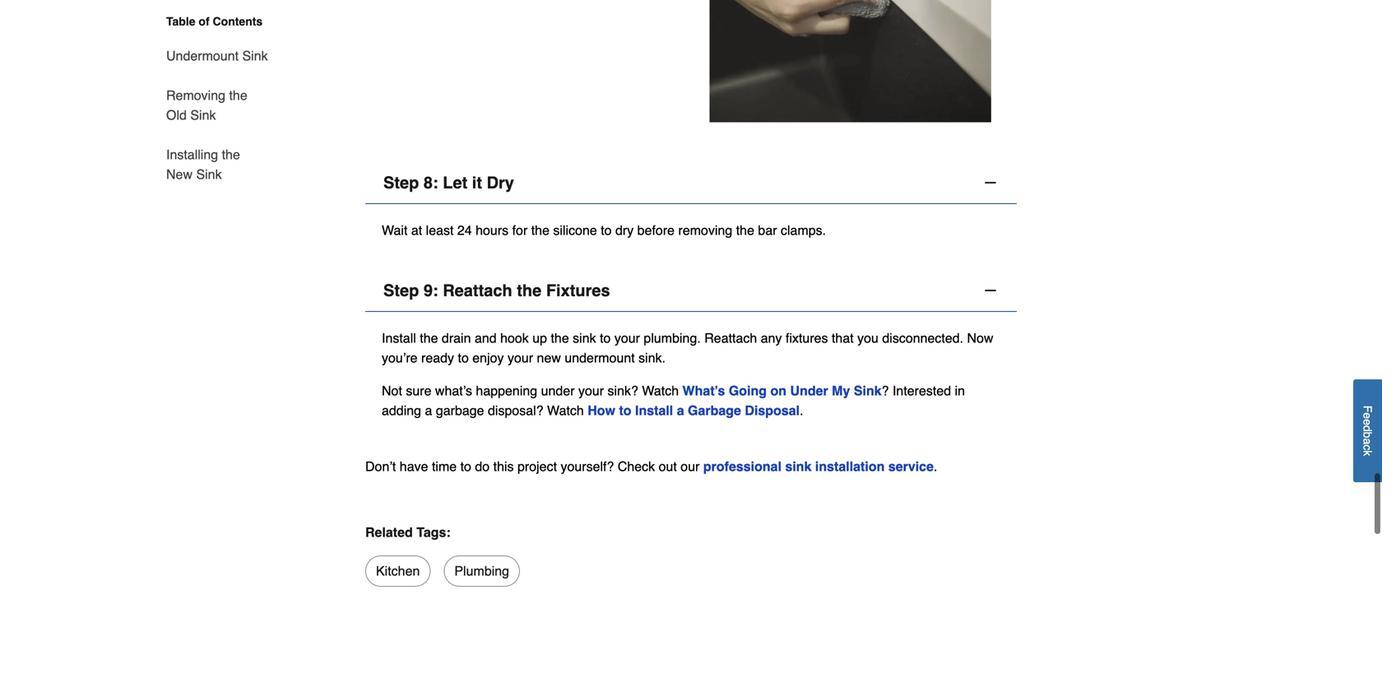 Task type: describe. For each thing, give the bounding box(es) containing it.
table of contents element
[[146, 13, 270, 184]]

to left do
[[461, 459, 471, 474]]

least
[[426, 223, 454, 238]]

sink.
[[639, 350, 666, 365]]

a woman using a damp rag to clean up silicone from the undermount sink crevices. image
[[691, 0, 1001, 129]]

removing
[[166, 88, 226, 103]]

what's going on under my sink link
[[683, 383, 882, 398]]

the inside removing the old sink
[[229, 88, 247, 103]]

you're
[[382, 350, 418, 365]]

service
[[889, 459, 934, 474]]

hook
[[500, 330, 529, 346]]

watch for sink?
[[642, 383, 679, 398]]

step 9: reattach the fixtures
[[383, 281, 610, 300]]

how to install a garbage disposal link
[[588, 403, 800, 418]]

now
[[967, 330, 994, 346]]

do
[[475, 459, 490, 474]]

related
[[365, 525, 413, 540]]

up
[[533, 330, 547, 346]]

c
[[1362, 445, 1375, 450]]

new
[[166, 167, 193, 182]]

on
[[771, 383, 787, 398]]

out
[[659, 459, 677, 474]]

that
[[832, 330, 854, 346]]

how to install a garbage disposal .
[[588, 403, 804, 418]]

8:
[[424, 173, 438, 192]]

installing the new sink
[[166, 147, 240, 182]]

for
[[512, 223, 528, 238]]

k
[[1362, 450, 1375, 456]]

kitchen link
[[365, 555, 431, 587]]

hours
[[476, 223, 509, 238]]

sure
[[406, 383, 432, 398]]

to left dry
[[601, 223, 612, 238]]

disposal
[[745, 403, 800, 418]]

step for step 9: reattach the fixtures
[[383, 281, 419, 300]]

to up undermount
[[600, 330, 611, 346]]

silicone
[[553, 223, 597, 238]]

this
[[493, 459, 514, 474]]

to down drain
[[458, 350, 469, 365]]

table of contents
[[166, 15, 263, 28]]

what's
[[683, 383, 725, 398]]

let
[[443, 173, 468, 192]]

a inside button
[[1362, 438, 1375, 445]]

plumbing.
[[644, 330, 701, 346]]

professional sink installation service link
[[703, 459, 934, 474]]

sink inside "link"
[[242, 48, 268, 63]]

how
[[588, 403, 616, 418]]

1 vertical spatial install
[[635, 403, 673, 418]]

24
[[457, 223, 472, 238]]

old
[[166, 107, 187, 123]]

1 vertical spatial .
[[934, 459, 938, 474]]

undermount
[[166, 48, 239, 63]]

1 horizontal spatial sink
[[785, 459, 812, 474]]

in
[[955, 383, 965, 398]]

our
[[681, 459, 700, 474]]

step 9: reattach the fixtures button
[[365, 270, 1017, 312]]

garbage
[[688, 403, 741, 418]]

the inside button
[[517, 281, 542, 300]]

reattach inside button
[[443, 281, 512, 300]]

time
[[432, 459, 457, 474]]

the left bar
[[736, 223, 755, 238]]

to down sink?
[[619, 403, 632, 418]]

and
[[475, 330, 497, 346]]

don't
[[365, 459, 396, 474]]

adding
[[382, 403, 421, 418]]

new
[[537, 350, 561, 365]]

removing
[[678, 223, 733, 238]]

dry
[[616, 223, 634, 238]]

fixtures
[[786, 330, 828, 346]]

clamps.
[[781, 223, 826, 238]]

install the drain and hook up the sink to your plumbing. reattach any fixtures that you disconnected. now you're ready to enjoy your new undermount sink.
[[382, 330, 994, 365]]

you
[[858, 330, 879, 346]]

dry
[[487, 173, 514, 192]]

sink?
[[608, 383, 639, 398]]

what's
[[435, 383, 472, 398]]

watch for disposal?
[[547, 403, 584, 418]]

sink inside installing the new sink
[[196, 167, 222, 182]]

plumbing link
[[444, 555, 520, 587]]

happening
[[476, 383, 538, 398]]

the right for in the top left of the page
[[531, 223, 550, 238]]

sink right my
[[854, 383, 882, 398]]

step 8: let it dry button
[[365, 162, 1017, 204]]

not
[[382, 383, 402, 398]]

step for step 8: let it dry
[[383, 173, 419, 192]]



Task type: vqa. For each thing, say whether or not it's contained in the screenshot.
with
no



Task type: locate. For each thing, give the bounding box(es) containing it.
installing
[[166, 147, 218, 162]]

the up 'ready'
[[420, 330, 438, 346]]

sink
[[573, 330, 596, 346], [785, 459, 812, 474]]

under
[[541, 383, 575, 398]]

2 step from the top
[[383, 281, 419, 300]]

installing the new sink link
[[166, 135, 270, 184]]

sink inside removing the old sink
[[190, 107, 216, 123]]

1 horizontal spatial install
[[635, 403, 673, 418]]

kitchen
[[376, 563, 420, 579]]

install inside "install the drain and hook up the sink to your plumbing. reattach any fixtures that you disconnected. now you're ready to enjoy your new undermount sink."
[[382, 330, 416, 346]]

1 vertical spatial step
[[383, 281, 419, 300]]

my
[[832, 383, 850, 398]]

undermount
[[565, 350, 635, 365]]

1 vertical spatial your
[[508, 350, 533, 365]]

install up you're
[[382, 330, 416, 346]]

d
[[1362, 425, 1375, 432]]

removing the old sink
[[166, 88, 247, 123]]

sink up undermount
[[573, 330, 596, 346]]

related tags:
[[365, 525, 451, 540]]

2 horizontal spatial a
[[1362, 438, 1375, 445]]

wait at least 24 hours for the silicone to dry before removing the bar clamps.
[[382, 223, 826, 238]]

install down not sure what's happening under your sink? watch what's going on under my sink
[[635, 403, 673, 418]]

plumbing
[[455, 563, 509, 579]]

minus image
[[983, 174, 999, 191]]

professional
[[703, 459, 782, 474]]

0 horizontal spatial your
[[508, 350, 533, 365]]

step left 9:
[[383, 281, 419, 300]]

your down hook
[[508, 350, 533, 365]]

2 vertical spatial your
[[579, 383, 604, 398]]

0 vertical spatial reattach
[[443, 281, 512, 300]]

at
[[411, 223, 422, 238]]

wait
[[382, 223, 408, 238]]

0 vertical spatial watch
[[642, 383, 679, 398]]

under
[[790, 383, 828, 398]]

0 vertical spatial sink
[[573, 330, 596, 346]]

1 horizontal spatial your
[[579, 383, 604, 398]]

1 horizontal spatial a
[[677, 403, 684, 418]]

9:
[[424, 281, 438, 300]]

b
[[1362, 432, 1375, 438]]

contents
[[213, 15, 263, 28]]

disposal?
[[488, 403, 544, 418]]

watch inside the ? interested in adding a garbage disposal? watch
[[547, 403, 584, 418]]

1 horizontal spatial .
[[934, 459, 938, 474]]

reattach left any at top right
[[705, 330, 757, 346]]

0 vertical spatial your
[[615, 330, 640, 346]]

0 vertical spatial step
[[383, 173, 419, 192]]

f e e d b a c k
[[1362, 406, 1375, 456]]

watch down sink.
[[642, 383, 679, 398]]

your
[[615, 330, 640, 346], [508, 350, 533, 365], [579, 383, 604, 398]]

undermount sink
[[166, 48, 268, 63]]

of
[[199, 15, 210, 28]]

2 horizontal spatial your
[[615, 330, 640, 346]]

fixtures
[[546, 281, 610, 300]]

0 horizontal spatial watch
[[547, 403, 584, 418]]

1 vertical spatial watch
[[547, 403, 584, 418]]

watch down under on the left of the page
[[547, 403, 584, 418]]

undermount sink link
[[166, 36, 268, 76]]

enjoy
[[473, 350, 504, 365]]

1 step from the top
[[383, 173, 419, 192]]

sink
[[242, 48, 268, 63], [190, 107, 216, 123], [196, 167, 222, 182], [854, 383, 882, 398]]

1 vertical spatial sink
[[785, 459, 812, 474]]

1 horizontal spatial watch
[[642, 383, 679, 398]]

step left 8: in the top left of the page
[[383, 173, 419, 192]]

? interested in adding a garbage disposal? watch
[[382, 383, 965, 418]]

disconnected.
[[882, 330, 964, 346]]

your up how
[[579, 383, 604, 398]]

0 horizontal spatial install
[[382, 330, 416, 346]]

have
[[400, 459, 428, 474]]

not sure what's happening under your sink? watch what's going on under my sink
[[382, 383, 882, 398]]

1 vertical spatial reattach
[[705, 330, 757, 346]]

reattach
[[443, 281, 512, 300], [705, 330, 757, 346]]

watch
[[642, 383, 679, 398], [547, 403, 584, 418]]

sink inside "install the drain and hook up the sink to your plumbing. reattach any fixtures that you disconnected. now you're ready to enjoy your new undermount sink."
[[573, 330, 596, 346]]

a
[[425, 403, 432, 418], [677, 403, 684, 418], [1362, 438, 1375, 445]]

0 horizontal spatial sink
[[573, 330, 596, 346]]

reattach right 9:
[[443, 281, 512, 300]]

don't have time to do this project yourself? check out our professional sink installation service .
[[365, 459, 938, 474]]

the right the installing
[[222, 147, 240, 162]]

ready
[[421, 350, 454, 365]]

bar
[[758, 223, 777, 238]]

step
[[383, 173, 419, 192], [383, 281, 419, 300]]

a inside the ? interested in adding a garbage disposal? watch
[[425, 403, 432, 418]]

0 horizontal spatial .
[[800, 403, 804, 418]]

removing the old sink link
[[166, 76, 270, 135]]

a down the what's
[[677, 403, 684, 418]]

f
[[1362, 406, 1375, 413]]

?
[[882, 383, 889, 398]]

the right 'up'
[[551, 330, 569, 346]]

0 vertical spatial .
[[800, 403, 804, 418]]

the inside installing the new sink
[[222, 147, 240, 162]]

sink down 'contents'
[[242, 48, 268, 63]]

reattach inside "install the drain and hook up the sink to your plumbing. reattach any fixtures that you disconnected. now you're ready to enjoy your new undermount sink."
[[705, 330, 757, 346]]

garbage
[[436, 403, 484, 418]]

sink left installation
[[785, 459, 812, 474]]

0 horizontal spatial a
[[425, 403, 432, 418]]

0 horizontal spatial reattach
[[443, 281, 512, 300]]

sink down 'removing'
[[190, 107, 216, 123]]

table
[[166, 15, 195, 28]]

minus image
[[983, 282, 999, 299]]

tags:
[[417, 525, 451, 540]]

drain
[[442, 330, 471, 346]]

a down 'sure'
[[425, 403, 432, 418]]

the up 'up'
[[517, 281, 542, 300]]

1 horizontal spatial reattach
[[705, 330, 757, 346]]

before
[[637, 223, 675, 238]]

check
[[618, 459, 655, 474]]

project
[[518, 459, 557, 474]]

e
[[1362, 413, 1375, 419], [1362, 419, 1375, 425]]

installation
[[815, 459, 885, 474]]

any
[[761, 330, 782, 346]]

e up b
[[1362, 419, 1375, 425]]

a up k
[[1362, 438, 1375, 445]]

e up d
[[1362, 413, 1375, 419]]

install
[[382, 330, 416, 346], [635, 403, 673, 418]]

0 vertical spatial install
[[382, 330, 416, 346]]

yourself?
[[561, 459, 614, 474]]

. down the under
[[800, 403, 804, 418]]

1 e from the top
[[1362, 413, 1375, 419]]

sink down the installing
[[196, 167, 222, 182]]

it
[[472, 173, 482, 192]]

f e e d b a c k button
[[1354, 379, 1383, 482]]

going
[[729, 383, 767, 398]]

2 e from the top
[[1362, 419, 1375, 425]]

the right 'removing'
[[229, 88, 247, 103]]

your up sink.
[[615, 330, 640, 346]]

step 8: let it dry
[[383, 173, 514, 192]]

. down interested
[[934, 459, 938, 474]]



